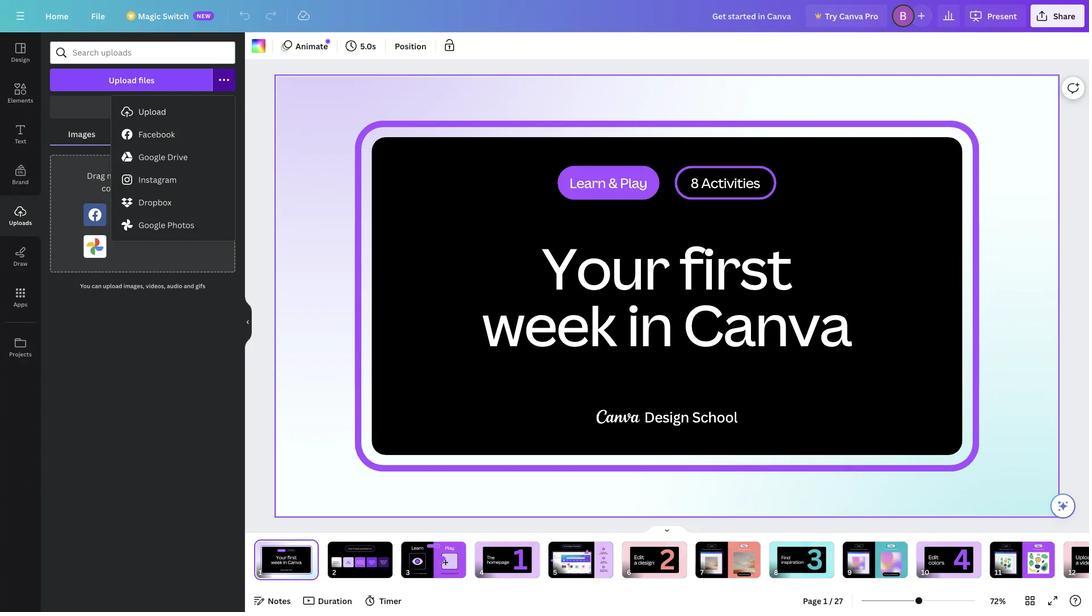 Task type: describe. For each thing, give the bounding box(es) containing it.
design inside find your projects here create a design here find recent designs here
[[600, 563, 604, 565]]

animate
[[296, 41, 328, 51]]

1 vertical spatial canva
[[683, 286, 851, 363]]

and left make
[[446, 573, 449, 575]]

main menu bar
[[0, 0, 1089, 32]]

apps
[[13, 301, 27, 308]]

projects button
[[0, 327, 41, 368]]

homepage
[[487, 560, 509, 566]]

you can upload images, videos, audio and gifs
[[80, 283, 205, 290]]

notes
[[268, 596, 291, 607]]

account...
[[146, 183, 184, 194]]

edit for 2
[[634, 554, 644, 562]]

elements button
[[0, 73, 41, 114]]

find for 3
[[782, 555, 790, 561]]

1 horizontal spatial edit a design
[[634, 554, 654, 567]]

photos
[[167, 220, 194, 231]]

1 up the projects on the right
[[604, 548, 604, 551]]

0 vertical spatial how
[[709, 549, 711, 551]]

it
[[453, 573, 454, 575]]

learn
[[420, 573, 424, 575]]

your for around
[[337, 561, 339, 563]]

change
[[1003, 549, 1006, 551]]

5.0s button
[[342, 37, 381, 55]]

0 vertical spatial colors
[[1011, 549, 1014, 551]]

uploa a vide
[[1076, 554, 1089, 567]]

1 vertical spatial upload
[[103, 283, 122, 290]]

brand
[[12, 178, 29, 186]]

upload button
[[111, 100, 235, 123]]

the
[[487, 555, 495, 561]]

click and watch how to add, edit and resize text experiment with the text box
[[702, 549, 751, 551]]

draw
[[13, 260, 28, 268]]

27
[[835, 596, 843, 607]]

uploa
[[1076, 554, 1089, 562]]

audio
[[167, 283, 182, 290]]

play
[[445, 546, 454, 552]]

how for how to change a graphic's colors experiment with swatches
[[1000, 549, 1002, 551]]

text button
[[0, 114, 41, 155]]

google for google drive
[[138, 152, 165, 163]]

facebook
[[138, 129, 175, 140]]

/
[[830, 596, 833, 607]]

dropbox
[[138, 197, 172, 208]]

around
[[336, 563, 340, 565]]

design right around
[[347, 563, 351, 565]]

1 experiment from the left
[[738, 549, 743, 551]]

text
[[15, 137, 26, 145]]

duration button
[[300, 592, 357, 611]]

timer button
[[361, 592, 406, 611]]

way
[[333, 563, 335, 565]]

edit for 4
[[929, 554, 939, 562]]

upload for upload files
[[109, 75, 137, 85]]

drive
[[167, 152, 188, 163]]

home link
[[36, 5, 78, 27]]

can
[[92, 283, 102, 290]]

happen
[[454, 573, 459, 575]]

recent
[[603, 570, 608, 571]]

it's time to explore
[[742, 563, 747, 565]]

and right adding
[[890, 549, 891, 551]]

uploads
[[9, 219, 32, 227]]

5.0s
[[360, 41, 376, 51]]

0 horizontal spatial edit
[[347, 561, 350, 563]]

adding
[[887, 549, 890, 551]]

1 horizontal spatial 3
[[603, 566, 605, 569]]

designs
[[600, 571, 605, 573]]

design
[[11, 56, 30, 63]]

a left video
[[413, 573, 414, 575]]

hide image
[[245, 295, 252, 350]]

google photos button
[[111, 214, 235, 237]]

notes button
[[250, 592, 295, 611]]

templates
[[358, 564, 364, 565]]

0 horizontal spatial 2
[[587, 550, 588, 553]]

no color image
[[252, 39, 266, 53]]

to left find
[[853, 549, 854, 551]]

find inspiration 3
[[782, 540, 823, 579]]

2 horizontal spatial 3
[[807, 540, 823, 579]]

how for how to find and add graphics to a design try adding and editing graphics
[[851, 549, 853, 551]]

media
[[107, 171, 130, 181]]

explore
[[743, 564, 747, 565]]

record yourself button
[[50, 96, 235, 119]]

edit colors
[[929, 554, 945, 567]]

design button
[[0, 32, 41, 73]]

2 graphics from the left
[[895, 549, 898, 551]]

and inside get inspired with elements and templates
[[356, 564, 358, 565]]

timer
[[379, 596, 402, 607]]

2 horizontal spatial 2
[[660, 540, 676, 579]]

side panel tab list
[[0, 32, 41, 368]]

to left change
[[1002, 549, 1003, 551]]

videos button
[[114, 123, 176, 145]]

a inside uploa a vide
[[1076, 560, 1079, 567]]

1 horizontal spatial try
[[885, 549, 886, 551]]

to inside drag media here to upload or connect an account...
[[152, 171, 160, 181]]

with inside work with photos and videos
[[372, 561, 375, 563]]

upload files button
[[50, 69, 213, 91]]

and inside collaborate, share and publish
[[384, 562, 386, 564]]

menu containing upload
[[111, 96, 235, 241]]

files
[[139, 75, 155, 85]]

add,
[[712, 549, 714, 551]]

file button
[[82, 5, 114, 27]]

vide
[[1080, 560, 1089, 567]]

elements
[[8, 96, 33, 104]]

work
[[369, 561, 372, 563]]

projects
[[600, 554, 605, 555]]

find for projects
[[601, 552, 604, 554]]

record
[[112, 102, 140, 113]]

1 right the homepage 1
[[552, 560, 553, 563]]

graphic's
[[1007, 549, 1011, 551]]

hide pages image
[[640, 525, 695, 535]]

click
[[702, 549, 704, 551]]

switch
[[163, 10, 189, 21]]

get inspired with elements and templates
[[356, 561, 364, 565]]

get
[[357, 561, 359, 563]]

and left add
[[856, 549, 858, 551]]

1 right homepage
[[513, 540, 528, 579]]

design down hide pages image
[[638, 560, 654, 567]]

edit
[[714, 549, 716, 551]]

inspired
[[359, 561, 364, 563]]

projects
[[9, 351, 32, 358]]

find
[[854, 549, 856, 551]]

and left the gifs
[[184, 283, 194, 290]]

duration
[[318, 596, 352, 607]]

try inside button
[[825, 10, 838, 21]]

present
[[988, 10, 1017, 21]]

the homepage 1
[[487, 540, 528, 579]]

instagram
[[138, 174, 177, 185]]

videos,
[[146, 283, 166, 290]]

you
[[80, 283, 90, 290]]

yourself
[[142, 102, 173, 113]]

or
[[190, 171, 199, 181]]

gifs
[[196, 283, 205, 290]]

0 horizontal spatial how
[[424, 573, 427, 575]]

canva inside button
[[840, 10, 863, 21]]



Task type: locate. For each thing, give the bounding box(es) containing it.
0 horizontal spatial how
[[851, 549, 853, 551]]

3
[[807, 540, 823, 579], [568, 564, 569, 567], [603, 566, 605, 569]]

0 horizontal spatial upload
[[103, 283, 122, 290]]

to right add
[[863, 549, 864, 551]]

here up recent
[[605, 563, 608, 565]]

0 horizontal spatial text
[[720, 549, 722, 551]]

graphics right add
[[860, 549, 863, 551]]

photos
[[368, 562, 373, 564]]

find inside find inspiration 3
[[782, 555, 790, 561]]

design
[[865, 549, 868, 551], [638, 560, 654, 567], [600, 563, 604, 565], [347, 563, 351, 565]]

collaborate, share and publish
[[380, 561, 387, 565]]

0 horizontal spatial edit a design
[[346, 561, 351, 565]]

text right the
[[747, 549, 749, 551]]

new
[[197, 12, 211, 20]]

swatches
[[1041, 549, 1045, 551]]

collaborate,
[[380, 561, 387, 563]]

page 1 / 27 button
[[799, 592, 848, 611]]

design right add
[[865, 549, 868, 551]]

your up create
[[604, 552, 607, 554]]

instagram button
[[111, 169, 235, 191]]

drag
[[87, 171, 105, 181]]

and down get
[[356, 564, 358, 565]]

watch
[[409, 573, 413, 575]]

2 up create
[[603, 557, 605, 560]]

2 left find your projects here create a design here find recent designs here
[[587, 550, 588, 553]]

new image
[[326, 39, 330, 44]]

edit
[[634, 554, 644, 562], [929, 554, 939, 562], [347, 561, 350, 563]]

it's
[[742, 563, 744, 564]]

3 up recent
[[603, 566, 605, 569]]

canva
[[840, 10, 863, 21], [683, 286, 851, 363]]

first
[[680, 230, 791, 307]]

72%
[[991, 596, 1006, 607]]

interact
[[441, 573, 446, 575]]

edit left get
[[347, 561, 350, 563]]

how to find and add graphics to a design try adding and editing graphics
[[851, 549, 898, 551]]

2 experiment from the left
[[1033, 549, 1038, 551]]

try canva pro button
[[806, 5, 888, 27]]

2 how from the left
[[1000, 549, 1002, 551]]

upload left the files
[[109, 75, 137, 85]]

colors left 4
[[929, 560, 945, 567]]

0 vertical spatial your
[[604, 552, 607, 554]]

1 horizontal spatial text
[[747, 549, 749, 551]]

1 vertical spatial try
[[885, 549, 886, 551]]

try left adding
[[885, 549, 886, 551]]

google down facebook
[[138, 152, 165, 163]]

1 graphics from the left
[[860, 549, 863, 551]]

and right edit
[[716, 549, 718, 551]]

with left elements
[[356, 562, 359, 564]]

colors right graphic's
[[1011, 549, 1014, 551]]

1 vertical spatial google
[[138, 220, 165, 231]]

1 google from the top
[[138, 152, 165, 163]]

with left the
[[743, 549, 745, 551]]

your right the way on the bottom left of the page
[[337, 561, 339, 563]]

1 inside button
[[824, 596, 828, 607]]

and right click
[[704, 549, 706, 551]]

1 vertical spatial your
[[337, 561, 339, 563]]

with inside get inspired with elements and templates
[[356, 562, 359, 564]]

and left learn
[[418, 573, 420, 575]]

3 right inspiration
[[807, 540, 823, 579]]

experiment left swatches
[[1033, 549, 1038, 551]]

images
[[68, 129, 95, 139]]

a left vide
[[1076, 560, 1079, 567]]

google for google photos
[[138, 220, 165, 231]]

menu
[[111, 96, 235, 241]]

1 how from the left
[[851, 549, 853, 551]]

a right create
[[606, 561, 607, 563]]

3 left find your projects here create a design here find recent designs here
[[568, 564, 569, 567]]

edit inside edit colors
[[929, 554, 939, 562]]

to down it's
[[742, 564, 743, 565]]

1 horizontal spatial your
[[604, 552, 607, 554]]

0 horizontal spatial colors
[[929, 560, 945, 567]]

uploads button
[[0, 196, 41, 237]]

work with photos and videos
[[368, 561, 375, 565]]

design up recent
[[600, 563, 604, 565]]

watch a video and learn how interact and make it happen
[[409, 573, 459, 575]]

video
[[414, 573, 418, 575]]

here inside drag media here to upload or connect an account...
[[132, 171, 150, 181]]

learn
[[412, 546, 424, 552]]

drag media here to upload or connect an account...
[[87, 171, 199, 194]]

1 horizontal spatial graphics
[[895, 549, 898, 551]]

with left swatches
[[1039, 549, 1040, 551]]

and right share
[[384, 562, 386, 564]]

share
[[1054, 10, 1076, 21]]

graphics right "editing"
[[895, 549, 898, 551]]

videos
[[132, 129, 158, 139]]

upload inside button
[[109, 75, 137, 85]]

2 text from the left
[[747, 549, 749, 551]]

with right work
[[372, 561, 375, 563]]

1 horizontal spatial experiment
[[1033, 549, 1038, 551]]

1 horizontal spatial upload
[[162, 171, 188, 181]]

your inside find your way around
[[337, 561, 339, 563]]

Search uploads search field
[[73, 42, 228, 64]]

4
[[954, 540, 971, 579]]

a
[[865, 549, 865, 551], [1006, 549, 1007, 551], [634, 560, 637, 567], [1076, 560, 1079, 567], [606, 561, 607, 563], [346, 563, 347, 565], [413, 573, 414, 575]]

0 horizontal spatial try
[[825, 10, 838, 21]]

present button
[[965, 5, 1026, 27]]

1 horizontal spatial how
[[709, 549, 711, 551]]

2 google from the top
[[138, 220, 165, 231]]

videos
[[370, 564, 374, 565]]

week
[[482, 286, 616, 363]]

edit a design left get
[[346, 561, 351, 565]]

box
[[749, 549, 751, 551]]

0 vertical spatial upload
[[162, 171, 188, 181]]

page 1 image
[[254, 542, 319, 579]]

position button
[[390, 37, 431, 55]]

to left add,
[[711, 549, 712, 551]]

draw button
[[0, 237, 41, 277]]

and right photos
[[373, 562, 375, 564]]

2 down hide pages image
[[660, 540, 676, 579]]

a right change
[[1006, 549, 1007, 551]]

upload up facebook
[[138, 106, 166, 117]]

google down "dropbox"
[[138, 220, 165, 231]]

create
[[601, 561, 606, 563]]

images,
[[124, 283, 144, 290]]

to inside it's time to explore
[[742, 564, 743, 565]]

google drive button
[[111, 146, 235, 169]]

time
[[745, 563, 747, 564]]

here right the designs
[[605, 571, 608, 573]]

in
[[627, 286, 673, 363]]

try left pro
[[825, 10, 838, 21]]

find your projects here create a design here find recent designs here
[[600, 552, 608, 573]]

how left find
[[851, 549, 853, 551]]

0 horizontal spatial 3
[[568, 564, 569, 567]]

edit a design
[[634, 554, 654, 567], [346, 561, 351, 565]]

edit a design down hide pages image
[[634, 554, 654, 567]]

upload up account...
[[162, 171, 188, 181]]

1 horizontal spatial how
[[1000, 549, 1002, 551]]

1 vertical spatial colors
[[929, 560, 945, 567]]

0 vertical spatial google
[[138, 152, 165, 163]]

upload inside drag media here to upload or connect an account...
[[162, 171, 188, 181]]

images button
[[50, 123, 114, 145]]

0 horizontal spatial experiment
[[738, 549, 743, 551]]

share
[[381, 562, 384, 564]]

1 horizontal spatial colors
[[1011, 549, 1014, 551]]

0 vertical spatial upload
[[109, 75, 137, 85]]

file
[[91, 10, 105, 21]]

0 vertical spatial canva
[[840, 10, 863, 21]]

Design title text field
[[703, 5, 802, 27]]

a right add
[[865, 549, 865, 551]]

an
[[135, 183, 144, 194]]

Page title text field
[[267, 567, 272, 579]]

here up an
[[132, 171, 150, 181]]

upload right can
[[103, 283, 122, 290]]

1 horizontal spatial 2
[[603, 557, 605, 560]]

your first
[[542, 230, 791, 307]]

your
[[604, 552, 607, 554], [337, 561, 339, 563]]

brand button
[[0, 155, 41, 196]]

text right resize
[[720, 549, 722, 551]]

1 left /
[[824, 596, 828, 607]]

upload
[[109, 75, 137, 85], [138, 106, 166, 117]]

1 horizontal spatial upload
[[138, 106, 166, 117]]

record yourself
[[112, 102, 173, 113]]

your
[[542, 230, 669, 307]]

2 horizontal spatial edit
[[929, 554, 939, 562]]

how left change
[[1000, 549, 1002, 551]]

page
[[803, 596, 822, 607]]

find for way
[[334, 561, 336, 563]]

pro
[[865, 10, 879, 21]]

inspiration
[[782, 560, 804, 566]]

apps button
[[0, 277, 41, 318]]

your for here
[[604, 552, 607, 554]]

google
[[138, 152, 165, 163], [138, 220, 165, 231]]

a inside find your projects here create a design here find recent designs here
[[606, 561, 607, 563]]

find your way around
[[333, 561, 340, 565]]

upload
[[162, 171, 188, 181], [103, 283, 122, 290]]

here right the projects on the right
[[605, 554, 608, 555]]

experiment left the
[[738, 549, 743, 551]]

1
[[513, 540, 528, 579], [604, 548, 604, 551], [552, 560, 553, 563], [824, 596, 828, 607]]

1 horizontal spatial edit
[[634, 554, 644, 562]]

1 text from the left
[[720, 549, 722, 551]]

edit right find your projects here create a design here find recent designs here
[[634, 554, 644, 562]]

to up account...
[[152, 171, 160, 181]]

find inside find your way around
[[334, 561, 336, 563]]

and inside work with photos and videos
[[373, 562, 375, 564]]

how right watch
[[709, 549, 711, 551]]

upload inside 'button'
[[138, 106, 166, 117]]

how right learn
[[424, 573, 427, 575]]

a right find your projects here create a design here find recent designs here
[[634, 560, 637, 567]]

make
[[449, 573, 453, 575]]

position
[[395, 41, 427, 51]]

edit left 4
[[929, 554, 939, 562]]

your inside find your projects here create a design here find recent designs here
[[604, 552, 607, 554]]

1 vertical spatial upload
[[138, 106, 166, 117]]

how to change a graphic's colors experiment with swatches
[[1000, 549, 1045, 551]]

animate button
[[277, 37, 333, 55]]

0 horizontal spatial graphics
[[860, 549, 863, 551]]

upload for upload
[[138, 106, 166, 117]]

publish
[[381, 564, 386, 565]]

a right around
[[346, 563, 347, 565]]

1 vertical spatial how
[[424, 573, 427, 575]]

canva assistant image
[[1057, 500, 1070, 514]]

watch
[[706, 549, 709, 551]]

0 horizontal spatial upload
[[109, 75, 137, 85]]

0 horizontal spatial your
[[337, 561, 339, 563]]

0 vertical spatial try
[[825, 10, 838, 21]]



Task type: vqa. For each thing, say whether or not it's contained in the screenshot.
"Design"
yes



